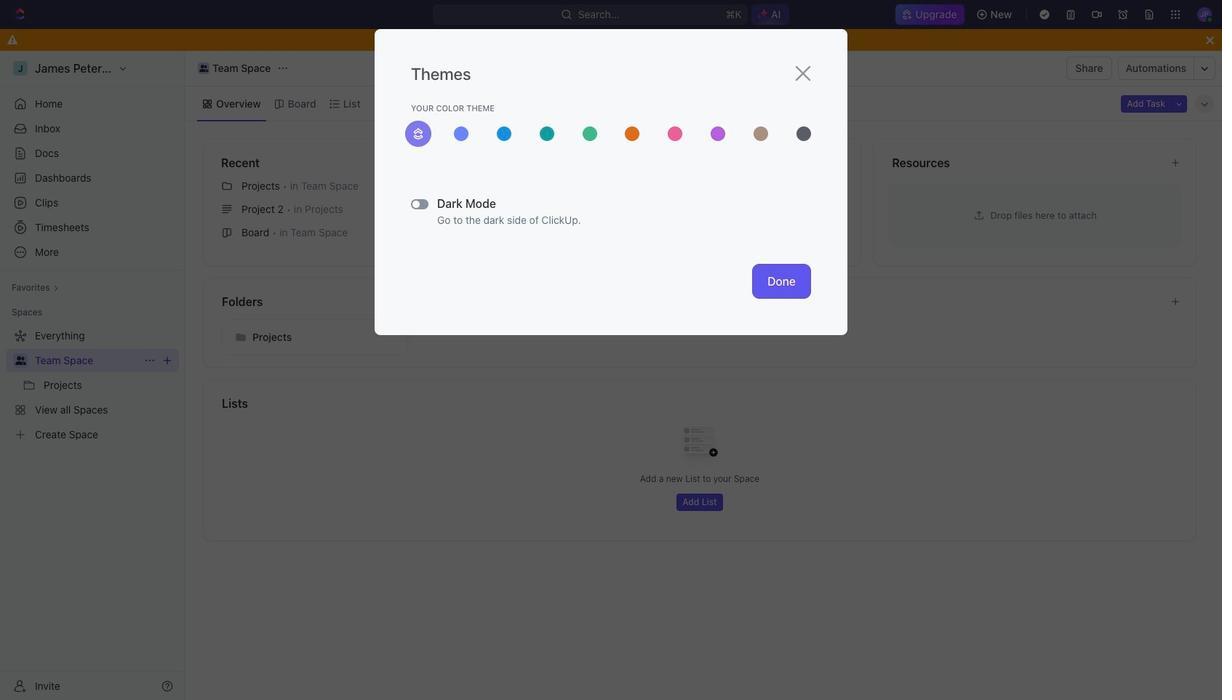 Task type: vqa. For each thing, say whether or not it's contained in the screenshot.
Gantt link
no



Task type: describe. For each thing, give the bounding box(es) containing it.
no lists icon. image
[[671, 415, 729, 474]]

tree inside 'sidebar' navigation
[[6, 325, 179, 447]]



Task type: locate. For each thing, give the bounding box(es) containing it.
tree
[[6, 325, 179, 447]]

user group image
[[15, 357, 26, 365]]

user group image
[[199, 65, 208, 72]]

sidebar navigation
[[0, 51, 186, 701]]

dialog
[[375, 29, 848, 335]]



